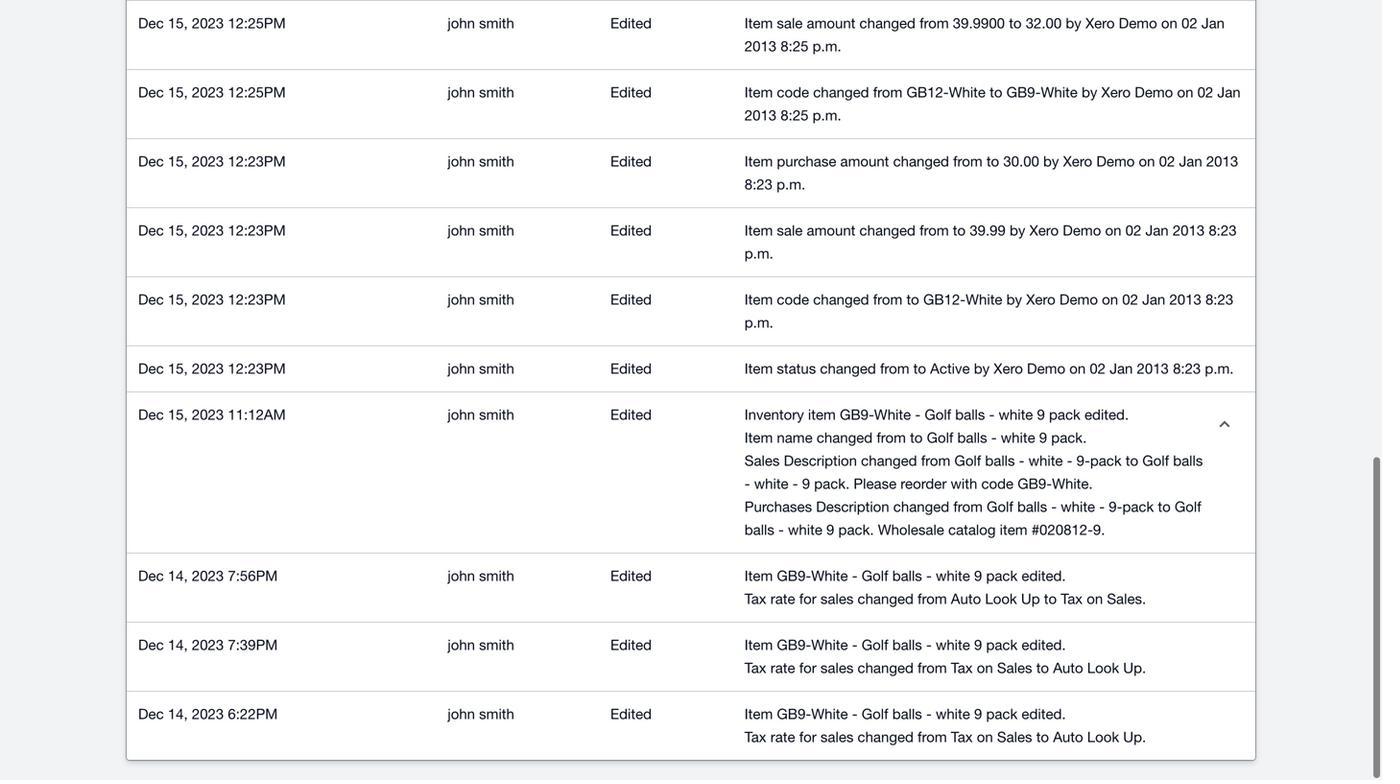 Task type: locate. For each thing, give the bounding box(es) containing it.
gb9- inside item code changed from gb12-white to gb9-white by xero demo on 02 jan 2013 8:25 p.m.
[[1007, 84, 1041, 101]]

0 vertical spatial 12:25pm
[[228, 15, 286, 32]]

amount
[[807, 15, 856, 32], [841, 154, 890, 170], [807, 223, 856, 240]]

0 vertical spatial for
[[800, 591, 817, 608]]

9 john smith from the top
[[448, 638, 515, 654]]

dec
[[138, 15, 164, 32], [138, 84, 164, 101], [138, 154, 164, 170], [138, 223, 164, 240], [138, 292, 164, 309], [138, 361, 164, 378], [138, 407, 164, 424], [138, 568, 164, 585], [138, 638, 164, 654], [138, 707, 164, 724]]

1 rate from the top
[[771, 591, 796, 608]]

2 up. from the top
[[1124, 730, 1147, 747]]

7 edited from the top
[[611, 407, 652, 424]]

3 rate from the top
[[771, 730, 796, 747]]

balls
[[956, 407, 986, 424], [958, 430, 988, 447], [986, 453, 1015, 470], [1174, 453, 1203, 470], [1018, 499, 1048, 516], [745, 522, 775, 539], [893, 568, 923, 585], [893, 638, 923, 654], [893, 707, 923, 724]]

item inside item sale amount changed from 39.9900 to 32.00 by xero demo on 02 jan 2013 8:25 p.m.
[[745, 15, 773, 32]]

amount inside item sale amount changed from  to 39.99 by xero demo on 02 jan 2013 8:23 p.m.
[[807, 223, 856, 240]]

7:56pm
[[228, 568, 278, 585]]

0 vertical spatial up.
[[1124, 661, 1147, 677]]

sale
[[777, 15, 803, 32], [777, 223, 803, 240]]

9- up sales.
[[1109, 499, 1123, 516]]

1 sales from the top
[[821, 591, 854, 608]]

2 john smith from the top
[[448, 84, 515, 101]]

2 for from the top
[[800, 661, 817, 677]]

8:23
[[745, 177, 773, 193], [1209, 223, 1237, 240], [1206, 292, 1234, 309], [1173, 361, 1201, 378]]

white
[[949, 84, 986, 101], [1041, 84, 1078, 101], [966, 292, 1003, 309], [875, 407, 911, 424], [812, 568, 848, 585], [812, 638, 848, 654], [812, 707, 848, 724]]

gb12- inside item code changed from  to gb12-white by xero demo on 02 jan 2013 8:23 p.m.
[[924, 292, 966, 309]]

12:23pm for item sale amount changed from  to 39.99 by xero demo on 02 jan 2013 8:23 p.m.
[[228, 223, 286, 240]]

2 vertical spatial amount
[[807, 223, 856, 240]]

for for dec 14, 2023 7:56pm
[[800, 591, 817, 608]]

02 inside item sale amount changed from  to 39.99 by xero demo on 02 jan 2013 8:23 p.m.
[[1126, 223, 1142, 240]]

0 horizontal spatial 9-
[[1077, 453, 1091, 470]]

2013 inside the item purchase amount changed from  to 30.00 by xero demo on 02 jan 2013 8:23 p.m.
[[1207, 154, 1239, 170]]

0 vertical spatial item
[[808, 407, 836, 424]]

by inside item code changed from  to gb12-white by xero demo on 02 jan 2013 8:23 p.m.
[[1007, 292, 1023, 309]]

item gb9-white - golf balls - white 9 pack edited. tax rate for sales changed from tax on sales to auto look up.
[[745, 638, 1147, 677], [745, 707, 1147, 747]]

code for p.m.
[[777, 292, 809, 309]]

7 item from the top
[[745, 430, 773, 447]]

7 john smith from the top
[[448, 407, 515, 424]]

9 dec from the top
[[138, 638, 164, 654]]

on inside the item purchase amount changed from  to 30.00 by xero demo on 02 jan 2013 8:23 p.m.
[[1139, 154, 1156, 170]]

1 item from the top
[[745, 15, 773, 32]]

12:23pm for item purchase amount changed from  to 30.00 by xero demo on 02 jan 2013 8:23 p.m.
[[228, 154, 286, 170]]

7 dec from the top
[[138, 407, 164, 424]]

sales for dec 14, 2023 7:56pm
[[821, 591, 854, 608]]

dec 15, 2023 12:23pm for item purchase amount changed from  to 30.00 by xero demo on 02 jan 2013 8:23 p.m.
[[138, 154, 286, 170]]

1 for from the top
[[800, 591, 817, 608]]

11:12am
[[228, 407, 286, 424]]

rate for dec 14, 2023 7:56pm
[[771, 591, 796, 608]]

1 dec 15, 2023 12:23pm from the top
[[138, 154, 286, 170]]

up. for dec 14, 2023 6:22pm
[[1124, 730, 1147, 747]]

1 item gb9-white - golf balls - white 9 pack edited. tax rate for sales changed from tax on sales to auto look up. from the top
[[745, 638, 1147, 677]]

9
[[1038, 407, 1046, 424], [1040, 430, 1048, 447], [803, 476, 811, 493], [827, 522, 835, 539], [975, 568, 983, 585], [975, 638, 983, 654], [975, 707, 983, 724]]

demo
[[1119, 15, 1158, 32], [1135, 84, 1174, 101], [1097, 154, 1135, 170], [1063, 223, 1102, 240], [1060, 292, 1098, 309], [1027, 361, 1066, 378]]

02 inside item code changed from  to gb12-white by xero demo on 02 jan 2013 8:23 p.m.
[[1123, 292, 1139, 309]]

rate
[[771, 591, 796, 608], [771, 661, 796, 677], [771, 730, 796, 747]]

1 vertical spatial for
[[800, 661, 817, 677]]

gb12- up active
[[924, 292, 966, 309]]

description down please
[[816, 499, 890, 516]]

sale inside item sale amount changed from  to 39.99 by xero demo on 02 jan 2013 8:23 p.m.
[[777, 223, 803, 240]]

2 rate from the top
[[771, 661, 796, 677]]

amount for item sale amount changed from 39.9900 to 32.00 by xero demo on 02 jan 2013 8:25 p.m.
[[807, 15, 856, 32]]

0 vertical spatial item gb9-white - golf balls - white 9 pack edited. tax rate for sales changed from tax on sales to auto look up.
[[745, 638, 1147, 677]]

from
[[920, 15, 949, 32], [874, 84, 903, 101], [954, 154, 983, 170], [920, 223, 949, 240], [874, 292, 903, 309], [880, 361, 910, 378], [877, 430, 906, 447], [922, 453, 951, 470], [954, 499, 983, 516], [918, 591, 947, 608], [918, 661, 947, 677], [918, 730, 947, 747]]

02 inside item code changed from gb12-white to gb9-white by xero demo on 02 jan 2013 8:25 p.m.
[[1198, 84, 1214, 101]]

amount inside item sale amount changed from 39.9900 to 32.00 by xero demo on 02 jan 2013 8:25 p.m.
[[807, 15, 856, 32]]

1 vertical spatial sale
[[777, 223, 803, 240]]

0 vertical spatial code
[[777, 84, 809, 101]]

0 vertical spatial auto
[[951, 591, 982, 608]]

john
[[448, 15, 475, 32], [448, 84, 475, 101], [448, 154, 475, 170], [448, 223, 475, 240], [448, 292, 475, 309], [448, 361, 475, 378], [448, 407, 475, 424], [448, 568, 475, 585], [448, 638, 475, 654], [448, 707, 475, 724]]

3 14, from the top
[[168, 707, 188, 724]]

9-
[[1077, 453, 1091, 470], [1109, 499, 1123, 516]]

1 horizontal spatial 9-
[[1109, 499, 1123, 516]]

amount inside the item purchase amount changed from  to 30.00 by xero demo on 02 jan 2013 8:23 p.m.
[[841, 154, 890, 170]]

smith
[[479, 15, 515, 32], [479, 84, 515, 101], [479, 154, 515, 170], [479, 223, 515, 240], [479, 292, 515, 309], [479, 361, 515, 378], [479, 407, 515, 424], [479, 568, 515, 585], [479, 638, 515, 654], [479, 707, 515, 724]]

2 vertical spatial sales
[[821, 730, 854, 747]]

-
[[915, 407, 921, 424], [990, 407, 995, 424], [992, 430, 997, 447], [1019, 453, 1025, 470], [1067, 453, 1073, 470], [745, 476, 751, 493], [793, 476, 799, 493], [1052, 499, 1057, 516], [1100, 499, 1105, 516], [779, 522, 784, 539], [852, 568, 858, 585], [927, 568, 932, 585], [852, 638, 858, 654], [927, 638, 932, 654], [852, 707, 858, 724], [927, 707, 932, 724]]

15, for item purchase amount changed from  to 30.00 by xero demo on 02 jan 2013 8:23 p.m.
[[168, 154, 188, 170]]

4 dec 15, 2023 12:23pm from the top
[[138, 361, 286, 378]]

description
[[784, 453, 857, 470], [816, 499, 890, 516]]

code inside item code changed from  to gb12-white by xero demo on 02 jan 2013 8:23 p.m.
[[777, 292, 809, 309]]

from inside item sale amount changed from  to 39.99 by xero demo on 02 jan 2013 8:23 p.m.
[[920, 223, 949, 240]]

item status changed from  to active by xero demo on 02 jan 2013 8:23 p.m.
[[745, 361, 1234, 378]]

to
[[1009, 15, 1022, 32], [990, 84, 1003, 101], [987, 154, 1000, 170], [953, 223, 966, 240], [907, 292, 920, 309], [914, 361, 927, 378], [910, 430, 923, 447], [1126, 453, 1139, 470], [1158, 499, 1171, 516], [1044, 591, 1057, 608], [1037, 661, 1050, 677], [1037, 730, 1050, 747]]

up.
[[1124, 661, 1147, 677], [1124, 730, 1147, 747]]

2013 inside item code changed from  to gb12-white by xero demo on 02 jan 2013 8:23 p.m.
[[1170, 292, 1202, 309]]

1 15, from the top
[[168, 15, 188, 32]]

xero inside item code changed from gb12-white to gb9-white by xero demo on 02 jan 2013 8:25 p.m.
[[1102, 84, 1131, 101]]

please
[[854, 476, 897, 493]]

1 vertical spatial amount
[[841, 154, 890, 170]]

purchase
[[777, 154, 837, 170]]

2 vertical spatial sales
[[998, 730, 1033, 747]]

4 edited from the top
[[611, 223, 652, 240]]

white.
[[1052, 476, 1093, 493]]

item
[[808, 407, 836, 424], [1000, 522, 1028, 539]]

changed inside item sale amount changed from  to 39.99 by xero demo on 02 jan 2013 8:23 p.m.
[[860, 223, 916, 240]]

pack
[[1050, 407, 1081, 424], [1091, 453, 1122, 470], [1123, 499, 1154, 516], [987, 568, 1018, 585], [987, 638, 1018, 654], [987, 707, 1018, 724]]

on inside item gb9-white - golf balls - white 9 pack edited. tax rate for sales changed from auto look up to tax on sales.
[[1087, 591, 1103, 608]]

4 john smith from the top
[[448, 223, 515, 240]]

from inside item code changed from gb12-white to gb9-white by xero demo on 02 jan 2013 8:25 p.m.
[[874, 84, 903, 101]]

15, for item sale amount changed from 39.9900 to 32.00 by xero demo on 02 jan 2013 8:25 p.m.
[[168, 15, 188, 32]]

2 vertical spatial code
[[982, 476, 1014, 493]]

for inside item gb9-white - golf balls - white 9 pack edited. tax rate for sales changed from auto look up to tax on sales.
[[800, 591, 817, 608]]

1 sale from the top
[[777, 15, 803, 32]]

0 vertical spatial sales
[[745, 453, 780, 470]]

xero inside the item purchase amount changed from  to 30.00 by xero demo on 02 jan 2013 8:23 p.m.
[[1064, 154, 1093, 170]]

1 john from the top
[[448, 15, 475, 32]]

3 for from the top
[[800, 730, 817, 747]]

item gb9-white - golf balls - white 9 pack edited. tax rate for sales changed from auto look up to tax on sales.
[[745, 568, 1147, 608]]

sales for dec 14, 2023 7:39pm
[[821, 661, 854, 677]]

item up name
[[808, 407, 836, 424]]

2 smith from the top
[[479, 84, 515, 101]]

sales inside item gb9-white - golf balls - white 9 pack edited. tax rate for sales changed from auto look up to tax on sales.
[[821, 591, 854, 608]]

item gb9-white - golf balls - white 9 pack edited. tax rate for sales changed from tax on sales to auto look up. for 6:22pm
[[745, 707, 1147, 747]]

15, for item code changed from  to gb12-white by xero demo on 02 jan 2013 8:23 p.m.
[[168, 292, 188, 309]]

5 15, from the top
[[168, 292, 188, 309]]

30.00
[[1004, 154, 1040, 170]]

2013
[[745, 38, 777, 55], [745, 108, 777, 124], [1207, 154, 1239, 170], [1173, 223, 1205, 240], [1170, 292, 1202, 309], [1137, 361, 1169, 378]]

1 vertical spatial 9-
[[1109, 499, 1123, 516]]

1 vertical spatial 12:25pm
[[228, 84, 286, 101]]

0 vertical spatial amount
[[807, 15, 856, 32]]

8:23 inside item code changed from  to gb12-white by xero demo on 02 jan 2013 8:23 p.m.
[[1206, 292, 1234, 309]]

1 vertical spatial dec 15, 2023 12:25pm
[[138, 84, 286, 101]]

4 smith from the top
[[479, 223, 515, 240]]

sales for dec 14, 2023 6:22pm
[[998, 730, 1033, 747]]

0 vertical spatial 8:25
[[781, 38, 809, 55]]

8:23 inside the item purchase amount changed from  to 30.00 by xero demo on 02 jan 2013 8:23 p.m.
[[745, 177, 773, 193]]

item sale amount changed from 39.9900 to 32.00 by xero demo on 02 jan 2013 8:25 p.m.
[[745, 15, 1225, 55]]

changed inside the item purchase amount changed from  to 30.00 by xero demo on 02 jan 2013 8:23 p.m.
[[894, 154, 950, 170]]

02 inside the item purchase amount changed from  to 30.00 by xero demo on 02 jan 2013 8:23 p.m.
[[1160, 154, 1176, 170]]

jan inside item code changed from gb12-white to gb9-white by xero demo on 02 jan 2013 8:25 p.m.
[[1218, 84, 1241, 101]]

0 vertical spatial sales
[[821, 591, 854, 608]]

8:25
[[781, 38, 809, 55], [781, 108, 809, 124]]

auto for dec 14, 2023 7:39pm
[[1054, 661, 1084, 677]]

dec 15, 2023 12:25pm for item code changed from gb12-white to gb9-white by xero demo on 02 jan 2013 8:25 p.m.
[[138, 84, 286, 101]]

1 8:25 from the top
[[781, 38, 809, 55]]

gb9-
[[1007, 84, 1041, 101], [840, 407, 875, 424], [1018, 476, 1052, 493], [777, 568, 812, 585], [777, 638, 812, 654], [777, 707, 812, 724]]

7 john from the top
[[448, 407, 475, 424]]

4 15, from the top
[[168, 223, 188, 240]]

15,
[[168, 15, 188, 32], [168, 84, 188, 101], [168, 154, 188, 170], [168, 223, 188, 240], [168, 292, 188, 309], [168, 361, 188, 378], [168, 407, 188, 424]]

edited
[[611, 15, 652, 32], [611, 84, 652, 101], [611, 154, 652, 170], [611, 223, 652, 240], [611, 292, 652, 309], [611, 361, 652, 378], [611, 407, 652, 424], [611, 568, 652, 585], [611, 638, 652, 654], [611, 707, 652, 724]]

dec 15, 2023 12:23pm
[[138, 154, 286, 170], [138, 223, 286, 240], [138, 292, 286, 309], [138, 361, 286, 378]]

item gb9-white - golf balls - white 9 pack edited. tax rate for sales changed from tax on sales to auto look up. for 7:39pm
[[745, 638, 1147, 677]]

14, for dec 14, 2023 7:39pm
[[168, 638, 188, 654]]

white inside the inventory item gb9-white - golf balls - white 9 pack edited. item name changed from  to golf balls - white 9 pack. sales description changed from golf balls - white - 9-pack to golf balls - white - 9 pack. please reorder with code gb9-white. purchases description changed from golf balls - white - 9-pack to golf balls - white 9 pack. wholesale catalog item #020812-9.
[[875, 407, 911, 424]]

2 item gb9-white - golf balls - white 9 pack edited. tax rate for sales changed from tax on sales to auto look up. from the top
[[745, 707, 1147, 747]]

to inside item sale amount changed from  to 39.99 by xero demo on 02 jan 2013 8:23 p.m.
[[953, 223, 966, 240]]

2 2023 from the top
[[192, 84, 224, 101]]

2023
[[192, 15, 224, 32], [192, 84, 224, 101], [192, 154, 224, 170], [192, 223, 224, 240], [192, 292, 224, 309], [192, 361, 224, 378], [192, 407, 224, 424], [192, 568, 224, 585], [192, 638, 224, 654], [192, 707, 224, 724]]

amount for item purchase amount changed from  to 30.00 by xero demo on 02 jan 2013 8:23 p.m.
[[841, 154, 890, 170]]

0 vertical spatial dec 15, 2023 12:25pm
[[138, 15, 286, 32]]

2 dec 15, 2023 12:25pm from the top
[[138, 84, 286, 101]]

p.m.
[[813, 38, 842, 55], [813, 108, 842, 124], [777, 177, 806, 193], [745, 246, 774, 263], [745, 315, 774, 332], [1205, 361, 1234, 378]]

for for dec 14, 2023 6:22pm
[[800, 730, 817, 747]]

pack. up white.
[[1052, 430, 1087, 447]]

1 vertical spatial sales
[[821, 661, 854, 677]]

item
[[745, 15, 773, 32], [745, 84, 773, 101], [745, 154, 773, 170], [745, 223, 773, 240], [745, 292, 773, 309], [745, 361, 773, 378], [745, 430, 773, 447], [745, 568, 773, 585], [745, 638, 773, 654], [745, 707, 773, 724]]

39.99
[[970, 223, 1006, 240]]

white
[[999, 407, 1034, 424], [1001, 430, 1036, 447], [1029, 453, 1063, 470], [755, 476, 789, 493], [1061, 499, 1096, 516], [788, 522, 823, 539], [936, 568, 971, 585], [936, 638, 971, 654], [936, 707, 971, 724]]

code right with
[[982, 476, 1014, 493]]

5 edited from the top
[[611, 292, 652, 309]]

wholesale
[[878, 522, 945, 539]]

0 vertical spatial 14,
[[168, 568, 188, 585]]

7 15, from the top
[[168, 407, 188, 424]]

dec 14, 2023 6:22pm
[[138, 707, 278, 724]]

1 dec from the top
[[138, 15, 164, 32]]

12:23pm
[[228, 154, 286, 170], [228, 223, 286, 240], [228, 292, 286, 309], [228, 361, 286, 378]]

2 edited from the top
[[611, 84, 652, 101]]

1 12:23pm from the top
[[228, 154, 286, 170]]

0 vertical spatial sale
[[777, 15, 803, 32]]

2 vertical spatial for
[[800, 730, 817, 747]]

8 item from the top
[[745, 568, 773, 585]]

1 12:25pm from the top
[[228, 15, 286, 32]]

2 sales from the top
[[821, 661, 854, 677]]

code up "status"
[[777, 292, 809, 309]]

2 12:25pm from the top
[[228, 84, 286, 101]]

1 vertical spatial auto
[[1054, 661, 1084, 677]]

rate for dec 14, 2023 6:22pm
[[771, 730, 796, 747]]

12:23pm for item code changed from  to gb12-white by xero demo on 02 jan 2013 8:23 p.m.
[[228, 292, 286, 309]]

8:23 for item sale amount changed from  to 39.99 by xero demo on 02 jan 2013 8:23 p.m.
[[1209, 223, 1237, 240]]

9 2023 from the top
[[192, 638, 224, 654]]

3 item from the top
[[745, 154, 773, 170]]

12:25pm for item sale amount changed from 39.9900 to 32.00 by xero demo on 02 jan 2013 8:25 p.m.
[[228, 15, 286, 32]]

0 vertical spatial gb12-
[[907, 84, 949, 101]]

to inside item gb9-white - golf balls - white 9 pack edited. tax rate for sales changed from auto look up to tax on sales.
[[1044, 591, 1057, 608]]

1 vertical spatial sales
[[998, 661, 1033, 677]]

0 vertical spatial pack.
[[1052, 430, 1087, 447]]

1 dec 15, 2023 12:25pm from the top
[[138, 15, 286, 32]]

0 vertical spatial 9-
[[1077, 453, 1091, 470]]

14,
[[168, 568, 188, 585], [168, 638, 188, 654], [168, 707, 188, 724]]

auto
[[951, 591, 982, 608], [1054, 661, 1084, 677], [1054, 730, 1084, 747]]

1 vertical spatial code
[[777, 292, 809, 309]]

32.00
[[1026, 15, 1062, 32]]

7 smith from the top
[[479, 407, 515, 424]]

on inside item code changed from gb12-white to gb9-white by xero demo on 02 jan 2013 8:25 p.m.
[[1178, 84, 1194, 101]]

2 item from the top
[[745, 84, 773, 101]]

p.m. inside the item purchase amount changed from  to 30.00 by xero demo on 02 jan 2013 8:23 p.m.
[[777, 177, 806, 193]]

02
[[1182, 15, 1198, 32], [1198, 84, 1214, 101], [1160, 154, 1176, 170], [1126, 223, 1142, 240], [1123, 292, 1139, 309], [1090, 361, 1106, 378]]

gb9- inside item gb9-white - golf balls - white 9 pack edited. tax rate for sales changed from auto look up to tax on sales.
[[777, 568, 812, 585]]

5 2023 from the top
[[192, 292, 224, 309]]

12:25pm for item code changed from gb12-white to gb9-white by xero demo on 02 jan 2013 8:25 p.m.
[[228, 84, 286, 101]]

active
[[931, 361, 970, 378]]

2 sale from the top
[[777, 223, 803, 240]]

name
[[777, 430, 813, 447]]

8 smith from the top
[[479, 568, 515, 585]]

item code changed from  to gb12-white by xero demo on 02 jan 2013 8:23 p.m.
[[745, 292, 1234, 332]]

2 dec 15, 2023 12:23pm from the top
[[138, 223, 286, 240]]

1 vertical spatial item gb9-white - golf balls - white 9 pack edited. tax rate for sales changed from tax on sales to auto look up.
[[745, 707, 1147, 747]]

1 vertical spatial 14,
[[168, 638, 188, 654]]

2 vertical spatial 14,
[[168, 707, 188, 724]]

15, for item code changed from gb12-white to gb9-white by xero demo on 02 jan 2013 8:25 p.m.
[[168, 84, 188, 101]]

sale inside item sale amount changed from 39.9900 to 32.00 by xero demo on 02 jan 2013 8:25 p.m.
[[777, 15, 803, 32]]

tax
[[745, 591, 767, 608], [1061, 591, 1083, 608], [745, 661, 767, 677], [951, 661, 973, 677], [745, 730, 767, 747], [951, 730, 973, 747]]

look
[[986, 591, 1018, 608], [1088, 661, 1120, 677], [1088, 730, 1120, 747]]

2 8:25 from the top
[[781, 108, 809, 124]]

to inside the item purchase amount changed from  to 30.00 by xero demo on 02 jan 2013 8:23 p.m.
[[987, 154, 1000, 170]]

2 vertical spatial look
[[1088, 730, 1120, 747]]

look for dec 14, 2023 6:22pm
[[1088, 730, 1120, 747]]

by inside item sale amount changed from  to 39.99 by xero demo on 02 jan 2013 8:23 p.m.
[[1010, 223, 1026, 240]]

5 smith from the top
[[479, 292, 515, 309]]

sale for 8:25
[[777, 15, 803, 32]]

gb12-
[[907, 84, 949, 101], [924, 292, 966, 309]]

5 john from the top
[[448, 292, 475, 309]]

4 12:23pm from the top
[[228, 361, 286, 378]]

3 15, from the top
[[168, 154, 188, 170]]

jan
[[1202, 15, 1225, 32], [1218, 84, 1241, 101], [1180, 154, 1203, 170], [1146, 223, 1169, 240], [1143, 292, 1166, 309], [1110, 361, 1133, 378]]

john smith
[[448, 15, 515, 32], [448, 84, 515, 101], [448, 154, 515, 170], [448, 223, 515, 240], [448, 292, 515, 309], [448, 361, 515, 378], [448, 407, 515, 424], [448, 568, 515, 585], [448, 638, 515, 654], [448, 707, 515, 724]]

by
[[1066, 15, 1082, 32], [1082, 84, 1098, 101], [1044, 154, 1060, 170], [1010, 223, 1026, 240], [1007, 292, 1023, 309], [974, 361, 990, 378]]

pack. down please
[[839, 522, 874, 539]]

1 horizontal spatial item
[[1000, 522, 1028, 539]]

rate inside item gb9-white - golf balls - white 9 pack edited. tax rate for sales changed from auto look up to tax on sales.
[[771, 591, 796, 608]]

#020812-
[[1032, 522, 1094, 539]]

2 vertical spatial auto
[[1054, 730, 1084, 747]]

changed inside item code changed from gb12-white to gb9-white by xero demo on 02 jan 2013 8:25 p.m.
[[813, 84, 870, 101]]

6 john from the top
[[448, 361, 475, 378]]

12:23pm for item status changed from  to active by xero demo on 02 jan 2013 8:23 p.m.
[[228, 361, 286, 378]]

for
[[800, 591, 817, 608], [800, 661, 817, 677], [800, 730, 817, 747]]

golf
[[925, 407, 952, 424], [927, 430, 954, 447], [955, 453, 982, 470], [1143, 453, 1170, 470], [987, 499, 1014, 516], [1175, 499, 1202, 516], [862, 568, 889, 585], [862, 638, 889, 654], [862, 707, 889, 724]]

9- up white.
[[1077, 453, 1091, 470]]

sales
[[821, 591, 854, 608], [821, 661, 854, 677], [821, 730, 854, 747]]

0 vertical spatial description
[[784, 453, 857, 470]]

1 vertical spatial item
[[1000, 522, 1028, 539]]

8:23 inside item sale amount changed from  to 39.99 by xero demo on 02 jan 2013 8:23 p.m.
[[1209, 223, 1237, 240]]

up. for dec 14, 2023 7:39pm
[[1124, 661, 1147, 677]]

xero
[[1086, 15, 1115, 32], [1102, 84, 1131, 101], [1064, 154, 1093, 170], [1030, 223, 1059, 240], [1027, 292, 1056, 309], [994, 361, 1023, 378]]

1 edited from the top
[[611, 15, 652, 32]]

2 12:23pm from the top
[[228, 223, 286, 240]]

to inside item code changed from  to gb12-white by xero demo on 02 jan 2013 8:23 p.m.
[[907, 292, 920, 309]]

changed
[[860, 15, 916, 32], [813, 84, 870, 101], [894, 154, 950, 170], [860, 223, 916, 240], [813, 292, 870, 309], [820, 361, 876, 378], [817, 430, 873, 447], [861, 453, 918, 470], [894, 499, 950, 516], [858, 591, 914, 608], [858, 661, 914, 677], [858, 730, 914, 747]]

p.m. inside item code changed from  to gb12-white by xero demo on 02 jan 2013 8:23 p.m.
[[745, 315, 774, 332]]

gb12- inside item code changed from gb12-white to gb9-white by xero demo on 02 jan 2013 8:25 p.m.
[[907, 84, 949, 101]]

balls inside item gb9-white - golf balls - white 9 pack edited. tax rate for sales changed from auto look up to tax on sales.
[[893, 568, 923, 585]]

0 vertical spatial look
[[986, 591, 1018, 608]]

1 vertical spatial gb12-
[[924, 292, 966, 309]]

8:25 inside item sale amount changed from 39.9900 to 32.00 by xero demo on 02 jan 2013 8:25 p.m.
[[781, 38, 809, 55]]

dec 15, 2023 12:23pm for item status changed from  to active by xero demo on 02 jan 2013 8:23 p.m.
[[138, 361, 286, 378]]

0 vertical spatial rate
[[771, 591, 796, 608]]

1 2023 from the top
[[192, 15, 224, 32]]

status
[[777, 361, 816, 378]]

pack.
[[1052, 430, 1087, 447], [815, 476, 850, 493], [839, 522, 874, 539]]

2 vertical spatial rate
[[771, 730, 796, 747]]

5 john smith from the top
[[448, 292, 515, 309]]

3 dec 15, 2023 12:23pm from the top
[[138, 292, 286, 309]]

code
[[777, 84, 809, 101], [777, 292, 809, 309], [982, 476, 1014, 493]]

edited.
[[1085, 407, 1129, 424], [1022, 568, 1066, 585], [1022, 638, 1066, 654], [1022, 707, 1066, 724]]

pack. left please
[[815, 476, 850, 493]]

item right the catalog
[[1000, 522, 1028, 539]]

14, left 7:39pm
[[168, 638, 188, 654]]

code inside item code changed from gb12-white to gb9-white by xero demo on 02 jan 2013 8:25 p.m.
[[777, 84, 809, 101]]

sales
[[745, 453, 780, 470], [998, 661, 1033, 677], [998, 730, 1033, 747]]

14, left 7:56pm
[[168, 568, 188, 585]]

white inside item code changed from  to gb12-white by xero demo on 02 jan 2013 8:23 p.m.
[[966, 292, 1003, 309]]

look for dec 14, 2023 7:39pm
[[1088, 661, 1120, 677]]

dec 15, 2023 12:25pm
[[138, 15, 286, 32], [138, 84, 286, 101]]

edited. inside item gb9-white - golf balls - white 9 pack edited. tax rate for sales changed from auto look up to tax on sales.
[[1022, 568, 1066, 585]]

12:25pm
[[228, 15, 286, 32], [228, 84, 286, 101]]

5 dec from the top
[[138, 292, 164, 309]]

1 vertical spatial look
[[1088, 661, 1120, 677]]

description down name
[[784, 453, 857, 470]]

14, left the 6:22pm
[[168, 707, 188, 724]]

6 15, from the top
[[168, 361, 188, 378]]

on inside item sale amount changed from  to 39.99 by xero demo on 02 jan 2013 8:23 p.m.
[[1106, 223, 1122, 240]]

on
[[1162, 15, 1178, 32], [1178, 84, 1194, 101], [1139, 154, 1156, 170], [1106, 223, 1122, 240], [1102, 292, 1119, 309], [1070, 361, 1086, 378], [1087, 591, 1103, 608], [977, 661, 994, 677], [977, 730, 994, 747]]

4 2023 from the top
[[192, 223, 224, 240]]

7 2023 from the top
[[192, 407, 224, 424]]

4 dec from the top
[[138, 223, 164, 240]]

up
[[1022, 591, 1041, 608]]

gb12- down item sale amount changed from 39.9900 to 32.00 by xero demo on 02 jan 2013 8:25 p.m.
[[907, 84, 949, 101]]

sales for dec 14, 2023 7:39pm
[[998, 661, 1033, 677]]

1 vertical spatial 8:25
[[781, 108, 809, 124]]

1 vertical spatial up.
[[1124, 730, 1147, 747]]

8:23 for item purchase amount changed from  to 30.00 by xero demo on 02 jan 2013 8:23 p.m.
[[745, 177, 773, 193]]

2 15, from the top
[[168, 84, 188, 101]]

1 up. from the top
[[1124, 661, 1147, 677]]

code up purchase
[[777, 84, 809, 101]]

2 14, from the top
[[168, 638, 188, 654]]

1 vertical spatial rate
[[771, 661, 796, 677]]



Task type: vqa. For each thing, say whether or not it's contained in the screenshot.


Task type: describe. For each thing, give the bounding box(es) containing it.
look inside item gb9-white - golf balls - white 9 pack edited. tax rate for sales changed from auto look up to tax on sales.
[[986, 591, 1018, 608]]

8 2023 from the top
[[192, 568, 224, 585]]

2013 inside item sale amount changed from  to 39.99 by xero demo on 02 jan 2013 8:23 p.m.
[[1173, 223, 1205, 240]]

1 smith from the top
[[479, 15, 515, 32]]

changed inside item code changed from  to gb12-white by xero demo on 02 jan 2013 8:23 p.m.
[[813, 292, 870, 309]]

to inside item sale amount changed from 39.9900 to 32.00 by xero demo on 02 jan 2013 8:25 p.m.
[[1009, 15, 1022, 32]]

demo inside item sale amount changed from 39.9900 to 32.00 by xero demo on 02 jan 2013 8:25 p.m.
[[1119, 15, 1158, 32]]

15, for item sale amount changed from  to 39.99 by xero demo on 02 jan 2013 8:23 p.m.
[[168, 223, 188, 240]]

code inside the inventory item gb9-white - golf balls - white 9 pack edited. item name changed from  to golf balls - white 9 pack. sales description changed from golf balls - white - 9-pack to golf balls - white - 9 pack. please reorder with code gb9-white. purchases description changed from golf balls - white - 9-pack to golf balls - white 9 pack. wholesale catalog item #020812-9.
[[982, 476, 1014, 493]]

item inside item sale amount changed from  to 39.99 by xero demo on 02 jan 2013 8:23 p.m.
[[745, 223, 773, 240]]

3 smith from the top
[[479, 154, 515, 170]]

edited. for dec 14, 2023 7:56pm
[[1022, 568, 1066, 585]]

from inside item code changed from  to gb12-white by xero demo on 02 jan 2013 8:23 p.m.
[[874, 292, 903, 309]]

item inside item gb9-white - golf balls - white 9 pack edited. tax rate for sales changed from auto look up to tax on sales.
[[745, 568, 773, 585]]

8 john from the top
[[448, 568, 475, 585]]

from inside item gb9-white - golf balls - white 9 pack edited. tax rate for sales changed from auto look up to tax on sales.
[[918, 591, 947, 608]]

dec 15, 2023 12:23pm for item sale amount changed from  to 39.99 by xero demo on 02 jan 2013 8:23 p.m.
[[138, 223, 286, 240]]

demo inside item sale amount changed from  to 39.99 by xero demo on 02 jan 2013 8:23 p.m.
[[1063, 223, 1102, 240]]

10 item from the top
[[745, 707, 773, 724]]

6 dec from the top
[[138, 361, 164, 378]]

3 john from the top
[[448, 154, 475, 170]]

sales for dec 14, 2023 6:22pm
[[821, 730, 854, 747]]

9 item from the top
[[745, 638, 773, 654]]

jan inside the item purchase amount changed from  to 30.00 by xero demo on 02 jan 2013 8:23 p.m.
[[1180, 154, 1203, 170]]

jan inside item code changed from  to gb12-white by xero demo on 02 jan 2013 8:23 p.m.
[[1143, 292, 1166, 309]]

14, for dec 14, 2023 7:56pm
[[168, 568, 188, 585]]

2013 inside item code changed from gb12-white to gb9-white by xero demo on 02 jan 2013 8:25 p.m.
[[745, 108, 777, 124]]

2 john from the top
[[448, 84, 475, 101]]

3 dec from the top
[[138, 154, 164, 170]]

10 smith from the top
[[479, 707, 515, 724]]

demo inside the item purchase amount changed from  to 30.00 by xero demo on 02 jan 2013 8:23 p.m.
[[1097, 154, 1135, 170]]

with
[[951, 476, 978, 493]]

9 john from the top
[[448, 638, 475, 654]]

jan inside item sale amount changed from  to 39.99 by xero demo on 02 jan 2013 8:23 p.m.
[[1146, 223, 1169, 240]]

by inside item sale amount changed from 39.9900 to 32.00 by xero demo on 02 jan 2013 8:25 p.m.
[[1066, 15, 1082, 32]]

edited. inside the inventory item gb9-white - golf balls - white 9 pack edited. item name changed from  to golf balls - white 9 pack. sales description changed from golf balls - white - 9-pack to golf balls - white - 9 pack. please reorder with code gb9-white. purchases description changed from golf balls - white - 9-pack to golf balls - white 9 pack. wholesale catalog item #020812-9.
[[1085, 407, 1129, 424]]

pack inside item gb9-white - golf balls - white 9 pack edited. tax rate for sales changed from auto look up to tax on sales.
[[987, 568, 1018, 585]]

for for dec 14, 2023 7:39pm
[[800, 661, 817, 677]]

item inside the inventory item gb9-white - golf balls - white 9 pack edited. item name changed from  to golf balls - white 9 pack. sales description changed from golf balls - white - 9-pack to golf balls - white - 9 pack. please reorder with code gb9-white. purchases description changed from golf balls - white - 9-pack to golf balls - white 9 pack. wholesale catalog item #020812-9.
[[745, 430, 773, 447]]

p.m. inside item code changed from gb12-white to gb9-white by xero demo on 02 jan 2013 8:25 p.m.
[[813, 108, 842, 124]]

amount for item sale amount changed from  to 39.99 by xero demo on 02 jan 2013 8:23 p.m.
[[807, 223, 856, 240]]

6 edited from the top
[[611, 361, 652, 378]]

3 2023 from the top
[[192, 154, 224, 170]]

item inside item code changed from gb12-white to gb9-white by xero demo on 02 jan 2013 8:25 p.m.
[[745, 84, 773, 101]]

sales inside the inventory item gb9-white - golf balls - white 9 pack edited. item name changed from  to golf balls - white 9 pack. sales description changed from golf balls - white - 9-pack to golf balls - white - 9 pack. please reorder with code gb9-white. purchases description changed from golf balls - white - 9-pack to golf balls - white 9 pack. wholesale catalog item #020812-9.
[[745, 453, 780, 470]]

1 john smith from the top
[[448, 15, 515, 32]]

rate for dec 14, 2023 7:39pm
[[771, 661, 796, 677]]

6 smith from the top
[[479, 361, 515, 378]]

item sale amount changed from  to 39.99 by xero demo on 02 jan 2013 8:23 p.m.
[[745, 223, 1237, 263]]

edited. for dec 14, 2023 6:22pm
[[1022, 707, 1066, 724]]

8 john smith from the top
[[448, 568, 515, 585]]

3 edited from the top
[[611, 154, 652, 170]]

edited. for dec 14, 2023 7:39pm
[[1022, 638, 1066, 654]]

6 john smith from the top
[[448, 361, 515, 378]]

9 inside item gb9-white - golf balls - white 9 pack edited. tax rate for sales changed from auto look up to tax on sales.
[[975, 568, 983, 585]]

6:22pm
[[228, 707, 278, 724]]

item code changed from gb12-white to gb9-white by xero demo on 02 jan 2013 8:25 p.m.
[[745, 84, 1241, 124]]

by inside the item purchase amount changed from  to 30.00 by xero demo on 02 jan 2013 8:23 p.m.
[[1044, 154, 1060, 170]]

10 2023 from the top
[[192, 707, 224, 724]]

4 john from the top
[[448, 223, 475, 240]]

1 vertical spatial pack.
[[815, 476, 850, 493]]

9 edited from the top
[[611, 638, 652, 654]]

dec 15, 2023 12:25pm for item sale amount changed from 39.9900 to 32.00 by xero demo on 02 jan 2013 8:25 p.m.
[[138, 15, 286, 32]]

auto for dec 14, 2023 6:22pm
[[1054, 730, 1084, 747]]

1 vertical spatial description
[[816, 499, 890, 516]]

changed inside item gb9-white - golf balls - white 9 pack edited. tax rate for sales changed from auto look up to tax on sales.
[[858, 591, 914, 608]]

8 dec from the top
[[138, 568, 164, 585]]

inventory item gb9-white - golf balls - white 9 pack edited. item name changed from  to golf balls - white 9 pack. sales description changed from golf balls - white - 9-pack to golf balls - white - 9 pack. please reorder with code gb9-white. purchases description changed from golf balls - white - 9-pack to golf balls - white 9 pack. wholesale catalog item #020812-9.
[[745, 407, 1203, 539]]

item inside item code changed from  to gb12-white by xero demo on 02 jan 2013 8:23 p.m.
[[745, 292, 773, 309]]

inventory
[[745, 407, 804, 424]]

on inside item code changed from  to gb12-white by xero demo on 02 jan 2013 8:23 p.m.
[[1102, 292, 1119, 309]]

dec 14, 2023 7:39pm
[[138, 638, 278, 654]]

on inside item sale amount changed from 39.9900 to 32.00 by xero demo on 02 jan 2013 8:25 p.m.
[[1162, 15, 1178, 32]]

8 edited from the top
[[611, 568, 652, 585]]

auto inside item gb9-white - golf balls - white 9 pack edited. tax rate for sales changed from auto look up to tax on sales.
[[951, 591, 982, 608]]

demo inside item code changed from  to gb12-white by xero demo on 02 jan 2013 8:23 p.m.
[[1060, 292, 1098, 309]]

reorder
[[901, 476, 947, 493]]

xero inside item sale amount changed from 39.9900 to 32.00 by xero demo on 02 jan 2013 8:25 p.m.
[[1086, 15, 1115, 32]]

catalog
[[949, 522, 996, 539]]

7:39pm
[[228, 638, 278, 654]]

9.
[[1094, 522, 1106, 539]]

15, for item status changed from  to active by xero demo on 02 jan 2013 8:23 p.m.
[[168, 361, 188, 378]]

code for 2013
[[777, 84, 809, 101]]

xero inside item sale amount changed from  to 39.99 by xero demo on 02 jan 2013 8:23 p.m.
[[1030, 223, 1059, 240]]

02 inside item sale amount changed from 39.9900 to 32.00 by xero demo on 02 jan 2013 8:25 p.m.
[[1182, 15, 1198, 32]]

by inside item code changed from gb12-white to gb9-white by xero demo on 02 jan 2013 8:25 p.m.
[[1082, 84, 1098, 101]]

purchases
[[745, 499, 812, 516]]

from inside item sale amount changed from 39.9900 to 32.00 by xero demo on 02 jan 2013 8:25 p.m.
[[920, 15, 949, 32]]

golf inside item gb9-white - golf balls - white 9 pack edited. tax rate for sales changed from auto look up to tax on sales.
[[862, 568, 889, 585]]

dec 15, 2023 12:23pm for item code changed from  to gb12-white by xero demo on 02 jan 2013 8:23 p.m.
[[138, 292, 286, 309]]

2 dec from the top
[[138, 84, 164, 101]]

sales.
[[1107, 591, 1147, 608]]

xero inside item code changed from  to gb12-white by xero demo on 02 jan 2013 8:23 p.m.
[[1027, 292, 1056, 309]]

10 dec from the top
[[138, 707, 164, 724]]

8:23 for item code changed from  to gb12-white by xero demo on 02 jan 2013 8:23 p.m.
[[1206, 292, 1234, 309]]

jan inside item sale amount changed from 39.9900 to 32.00 by xero demo on 02 jan 2013 8:25 p.m.
[[1202, 15, 1225, 32]]

0 horizontal spatial item
[[808, 407, 836, 424]]

p.m. inside item sale amount changed from 39.9900 to 32.00 by xero demo on 02 jan 2013 8:25 p.m.
[[813, 38, 842, 55]]

9 smith from the top
[[479, 638, 515, 654]]

to inside item code changed from gb12-white to gb9-white by xero demo on 02 jan 2013 8:25 p.m.
[[990, 84, 1003, 101]]

2013 inside item sale amount changed from 39.9900 to 32.00 by xero demo on 02 jan 2013 8:25 p.m.
[[745, 38, 777, 55]]

2 vertical spatial pack.
[[839, 522, 874, 539]]

p.m. inside item sale amount changed from  to 39.99 by xero demo on 02 jan 2013 8:23 p.m.
[[745, 246, 774, 263]]

3 john smith from the top
[[448, 154, 515, 170]]

white inside item gb9-white - golf balls - white 9 pack edited. tax rate for sales changed from auto look up to tax on sales.
[[936, 568, 971, 585]]

dec 14, 2023 7:56pm
[[138, 568, 278, 585]]

item inside the item purchase amount changed from  to 30.00 by xero demo on 02 jan 2013 8:23 p.m.
[[745, 154, 773, 170]]

demo inside item code changed from gb12-white to gb9-white by xero demo on 02 jan 2013 8:25 p.m.
[[1135, 84, 1174, 101]]

sale for p.m.
[[777, 223, 803, 240]]

8:25 inside item code changed from gb12-white to gb9-white by xero demo on 02 jan 2013 8:25 p.m.
[[781, 108, 809, 124]]

39.9900
[[953, 15, 1005, 32]]

6 2023 from the top
[[192, 361, 224, 378]]

item purchase amount changed from  to 30.00 by xero demo on 02 jan 2013 8:23 p.m.
[[745, 154, 1239, 193]]

14, for dec 14, 2023 6:22pm
[[168, 707, 188, 724]]

from inside the item purchase amount changed from  to 30.00 by xero demo on 02 jan 2013 8:23 p.m.
[[954, 154, 983, 170]]

changed inside item sale amount changed from 39.9900 to 32.00 by xero demo on 02 jan 2013 8:25 p.m.
[[860, 15, 916, 32]]

6 item from the top
[[745, 361, 773, 378]]

white inside item gb9-white - golf balls - white 9 pack edited. tax rate for sales changed from auto look up to tax on sales.
[[812, 568, 848, 585]]

10 john from the top
[[448, 707, 475, 724]]

10 john smith from the top
[[448, 707, 515, 724]]

dec 15, 2023 11:12am
[[138, 407, 286, 424]]

10 edited from the top
[[611, 707, 652, 724]]



